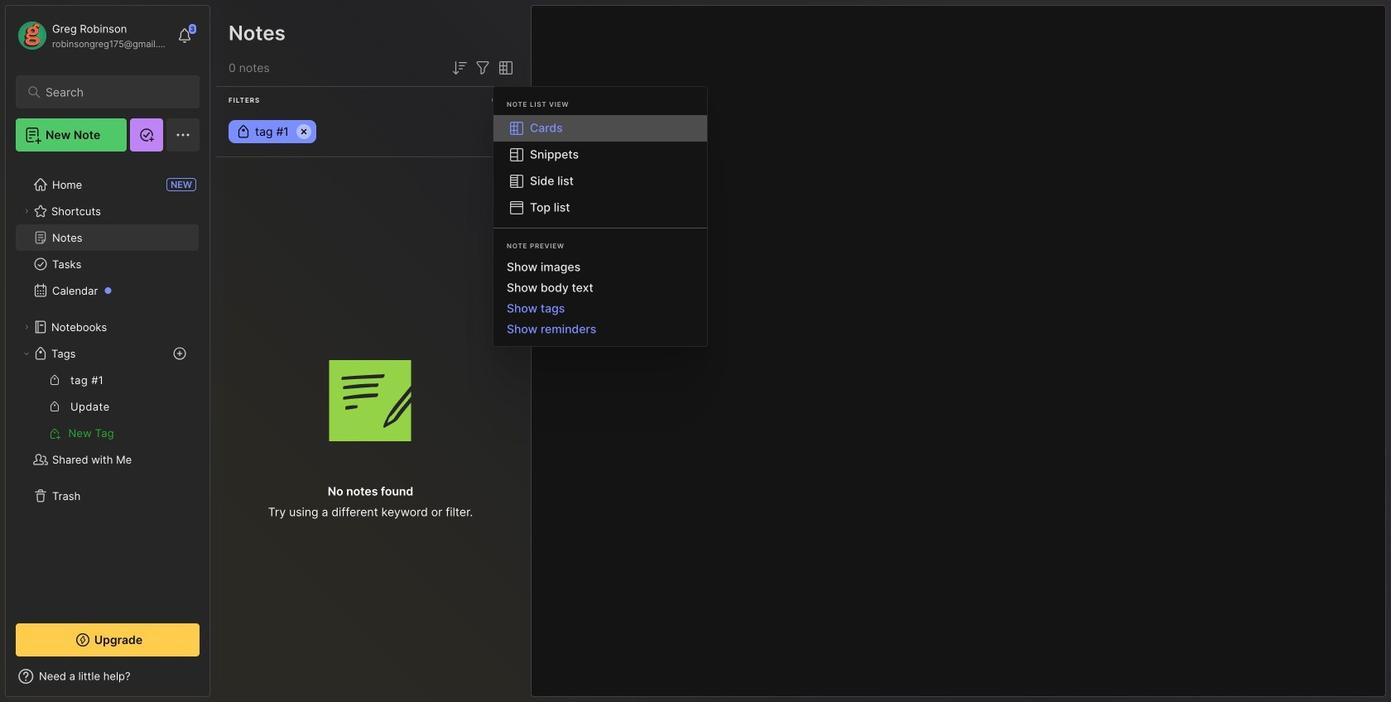 Task type: describe. For each thing, give the bounding box(es) containing it.
Sort options field
[[450, 58, 470, 78]]

2 dropdown list menu from the top
[[494, 257, 707, 340]]

Add filters field
[[473, 58, 493, 78]]

tree inside main element
[[6, 161, 210, 609]]

add filters image
[[473, 58, 493, 78]]

note window element
[[531, 5, 1386, 697]]

main element
[[0, 0, 215, 702]]

1 dropdown list menu from the top
[[494, 115, 707, 221]]

View options field
[[493, 58, 516, 78]]

none search field inside main element
[[46, 82, 178, 102]]

expand notebooks image
[[22, 322, 31, 332]]



Task type: locate. For each thing, give the bounding box(es) containing it.
expand tags image
[[22, 349, 31, 359]]

group
[[16, 367, 199, 446]]

WHAT'S NEW field
[[6, 663, 210, 690]]

click to collapse image
[[209, 672, 222, 692]]

Search text field
[[46, 84, 178, 100]]

tree
[[6, 161, 210, 609]]

None search field
[[46, 82, 178, 102]]

0 vertical spatial dropdown list menu
[[494, 115, 707, 221]]

menu item
[[494, 115, 707, 142]]

1 vertical spatial dropdown list menu
[[494, 257, 707, 340]]

Account field
[[16, 19, 169, 52]]

dropdown list menu
[[494, 115, 707, 221], [494, 257, 707, 340]]

group inside main element
[[16, 367, 199, 446]]



Task type: vqa. For each thing, say whether or not it's contained in the screenshot.
Sort options field
yes



